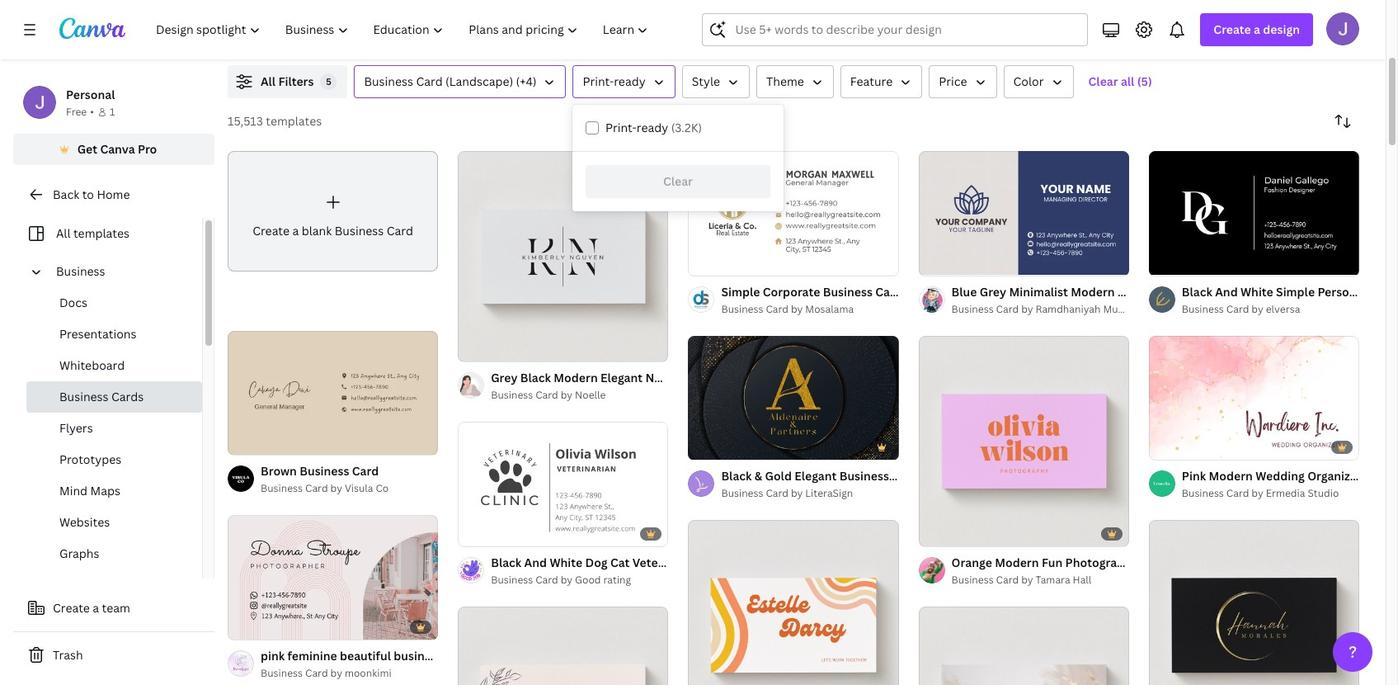 Task type: describe. For each thing, give the bounding box(es) containing it.
blue grey minimalist modern business card business card by ramdhaniyah mumtazah's
[[952, 284, 1197, 316]]

color
[[1014, 73, 1044, 89]]

photography
[[1066, 554, 1139, 570]]

1 for black & gold elegant business card
[[700, 440, 705, 452]]

pink modern wedding organizer busine business card by ermedia studio
[[1183, 468, 1399, 500]]

hall
[[1073, 573, 1092, 587]]

filters
[[278, 73, 314, 89]]

eco-conscious, high-quality prints
[[577, 27, 769, 43]]

all for all filters
[[261, 73, 276, 89]]

mind maps
[[59, 483, 120, 498]]

white retro business card image
[[689, 520, 899, 685]]

1 of 3 for 1 of 3 link to the left
[[470, 343, 493, 355]]

websites
[[59, 514, 110, 530]]

create a blank business card link
[[228, 151, 438, 271]]

prints
[[736, 27, 769, 43]]

templates for all templates
[[73, 225, 130, 241]]

card inside button
[[416, 73, 443, 89]]

free •
[[66, 105, 94, 119]]

mumtazah's
[[1104, 302, 1161, 316]]

mind maps link
[[26, 475, 202, 507]]

feature button
[[841, 65, 923, 98]]

to for easy
[[364, 27, 375, 43]]

(+4)
[[516, 73, 537, 89]]

brown  business card link
[[261, 462, 389, 481]]

all templates
[[56, 225, 130, 241]]

1 of 2 link for gold
[[689, 336, 899, 460]]

simple corporate business card image
[[689, 151, 899, 275]]

maps
[[90, 483, 120, 498]]

flyers
[[59, 420, 93, 436]]

all for all templates
[[56, 225, 71, 241]]

business card by elversa link
[[1183, 301, 1360, 317]]

back to home
[[53, 187, 130, 202]]

trash
[[53, 647, 83, 663]]

5 filter options selected element
[[321, 73, 337, 90]]

business inside button
[[364, 73, 413, 89]]

theme
[[767, 73, 805, 89]]

get
[[77, 141, 97, 157]]

2 for pink
[[1179, 440, 1184, 452]]

good
[[575, 573, 601, 587]]

to for back
[[82, 187, 94, 202]]

white
[[1241, 284, 1274, 299]]

black for black and white simple personal busin
[[1183, 284, 1213, 299]]

team
[[102, 600, 130, 616]]

fun
[[1042, 554, 1063, 570]]

clear for clear
[[664, 173, 693, 189]]

flyers link
[[26, 413, 202, 444]]

1 of 3 for rightmost 1 of 3 link
[[931, 526, 954, 539]]

price
[[939, 73, 968, 89]]

moonkimi
[[345, 666, 392, 680]]

orange
[[952, 554, 993, 570]]

business card by noelle link
[[491, 387, 669, 404]]

color button
[[1004, 65, 1074, 98]]

top level navigation element
[[145, 13, 663, 46]]

black and white dog cat veterinary clinic veterinarian single-side business card image
[[458, 422, 669, 546]]

blue grey minimalist modern business card image
[[919, 151, 1130, 275]]

black & gold elegant business card image
[[689, 336, 899, 460]]

easy
[[335, 27, 361, 43]]

conscious,
[[603, 27, 662, 43]]

business card (landscape) (+4) button
[[354, 65, 567, 98]]

style button
[[682, 65, 750, 98]]

fast and free standard shipping
[[848, 27, 1025, 43]]

(landscape)
[[446, 73, 514, 89]]

(3.2k)
[[672, 120, 702, 135]]

business card by literasign link
[[722, 485, 899, 502]]

business card by ermedia studio link
[[1183, 485, 1360, 502]]

all filters
[[261, 73, 314, 89]]

studio
[[1308, 486, 1340, 500]]

busine
[[1365, 468, 1399, 484]]

1 of 2 link for wedding
[[1150, 336, 1360, 460]]

modern inside blue grey minimalist modern business card business card by ramdhaniyah mumtazah's
[[1071, 284, 1116, 299]]

gold
[[765, 468, 792, 484]]

2 for black
[[718, 440, 724, 452]]

shipping
[[977, 27, 1025, 43]]

wedding
[[1256, 468, 1305, 484]]

docs
[[59, 295, 88, 310]]

and
[[1216, 284, 1239, 299]]

business card by tamara hall link
[[952, 572, 1130, 588]]

blue grey minimalist modern business card link
[[952, 283, 1197, 301]]

Search search field
[[736, 14, 1078, 45]]

business card by visula co link
[[261, 481, 389, 497]]

modern for black and white simple personal busin
[[1209, 468, 1254, 484]]

Sort by button
[[1327, 105, 1360, 138]]

docs link
[[26, 287, 202, 319]]

orange modern fun photography business card image
[[919, 336, 1130, 546]]

business card by moonkimi
[[261, 666, 392, 680]]

simple inside the black and white simple personal busin business card by elversa
[[1277, 284, 1316, 299]]

black and gold classy minimalist business card image
[[1150, 520, 1360, 685]]

0 horizontal spatial 1 of 3 link
[[458, 151, 669, 362]]

clear button
[[586, 165, 771, 198]]

brown  business card image
[[228, 331, 438, 455]]

jacob simon image
[[1327, 12, 1360, 45]]

orange modern fun photography business card link
[[952, 554, 1221, 572]]

1 for blue grey minimalist modern business card
[[931, 255, 935, 268]]

pink
[[1183, 468, 1207, 484]]

create a blank business card
[[253, 223, 413, 238]]

personal inside the black and white simple personal busin business card by elversa
[[1318, 284, 1367, 299]]

0 horizontal spatial 3
[[488, 343, 493, 355]]

orange modern fun photography business card business card by tamara hall
[[952, 554, 1221, 587]]

gold leaf simple elegant business card image
[[919, 606, 1130, 685]]

create for create a blank business card
[[253, 223, 290, 238]]

print- for print-ready
[[583, 73, 614, 89]]

a for design
[[1255, 21, 1261, 37]]

1 horizontal spatial 1 of 3 link
[[919, 336, 1130, 546]]

business card by ramdhaniyah mumtazah's link
[[952, 301, 1161, 317]]

business link
[[50, 256, 192, 287]]

create
[[378, 27, 414, 43]]

business card by moonkimi link
[[261, 665, 438, 682]]

create a blank business card element
[[228, 151, 438, 271]]

5
[[326, 75, 332, 87]]

modern for blue grey minimalist modern business card
[[995, 554, 1040, 570]]

ready for print-ready
[[614, 73, 646, 89]]

1 of 2 for black
[[700, 440, 724, 452]]

business card (landscape) (+4)
[[364, 73, 537, 89]]

presentations
[[59, 326, 137, 342]]

free
[[899, 27, 921, 43]]



Task type: vqa. For each thing, say whether or not it's contained in the screenshot.
Clear button
yes



Task type: locate. For each thing, give the bounding box(es) containing it.
by inside blue grey minimalist modern business card business card by ramdhaniyah mumtazah's
[[1022, 302, 1034, 316]]

get canva pro button
[[13, 134, 215, 165]]

black
[[1183, 284, 1213, 299], [722, 468, 752, 484]]

1 of 3 up "orange"
[[931, 526, 954, 539]]

brown  business card business card by visula co
[[261, 463, 389, 495]]

1 of 2 link for minimalist
[[919, 151, 1130, 275]]

create
[[1214, 21, 1252, 37], [253, 223, 290, 238], [53, 600, 90, 616]]

1 vertical spatial a
[[293, 223, 299, 238]]

business cards
[[59, 389, 144, 404]]

3 up business card by noelle on the bottom of the page
[[488, 343, 493, 355]]

1 horizontal spatial 3
[[949, 526, 954, 539]]

2 horizontal spatial a
[[1255, 21, 1261, 37]]

0 vertical spatial personal
[[66, 87, 115, 102]]

2 vertical spatial a
[[93, 600, 99, 616]]

print- inside button
[[583, 73, 614, 89]]

1 vertical spatial black
[[722, 468, 752, 484]]

1 for pink modern wedding organizer busine
[[1161, 440, 1166, 452]]

templates down back to home
[[73, 225, 130, 241]]

0 vertical spatial clear
[[1089, 73, 1119, 89]]

style
[[692, 73, 721, 89]]

home
[[97, 187, 130, 202]]

simple up elversa
[[1277, 284, 1316, 299]]

quality
[[694, 27, 733, 43]]

mind
[[59, 483, 88, 498]]

ready for print-ready (3.2k)
[[637, 120, 669, 135]]

and left free
[[875, 27, 896, 43]]

pink feminine beautiful business women photo salon nail art hair dresser jewelry business cards image
[[228, 516, 438, 639]]

co
[[376, 481, 389, 495]]

1 and from the left
[[417, 27, 438, 43]]

of for black & gold elegant business card
[[707, 440, 716, 452]]

whiteboard link
[[26, 350, 202, 381]]

a for blank
[[293, 223, 299, 238]]

•
[[90, 105, 94, 119]]

(5)
[[1138, 73, 1153, 89]]

of for pink modern wedding organizer busine
[[1168, 440, 1177, 452]]

design
[[1264, 21, 1301, 37]]

1 of 2 link up gold
[[689, 336, 899, 460]]

0 vertical spatial a
[[1255, 21, 1261, 37]]

2 vertical spatial create
[[53, 600, 90, 616]]

1 vertical spatial print-
[[606, 120, 637, 135]]

clear down (3.2k)
[[664, 173, 693, 189]]

1 of 2 for blue
[[931, 255, 954, 268]]

by left the 'tamara'
[[1022, 573, 1034, 587]]

15,513
[[228, 113, 263, 129]]

clear for clear all (5)
[[1089, 73, 1119, 89]]

create for create a team
[[53, 600, 90, 616]]

0 horizontal spatial and
[[417, 27, 438, 43]]

all
[[261, 73, 276, 89], [56, 225, 71, 241]]

simple corporate business card link
[[722, 283, 903, 301]]

0 vertical spatial to
[[364, 27, 375, 43]]

1 vertical spatial 3
[[949, 526, 954, 539]]

by inside the black and white simple personal busin business card by elversa
[[1252, 302, 1264, 316]]

2 horizontal spatial 1 of 2
[[1161, 440, 1184, 452]]

0 horizontal spatial all
[[56, 225, 71, 241]]

&
[[755, 468, 763, 484]]

0 vertical spatial ready
[[614, 73, 646, 89]]

print- for print-ready (3.2k)
[[606, 120, 637, 135]]

free
[[66, 105, 87, 119]]

all left filters
[[261, 73, 276, 89]]

ramdhaniyah
[[1036, 302, 1101, 316]]

1 of 3 up business card by noelle on the bottom of the page
[[470, 343, 493, 355]]

by down gold
[[791, 486, 803, 500]]

ready left (3.2k)
[[637, 120, 669, 135]]

0 horizontal spatial to
[[82, 187, 94, 202]]

back
[[53, 187, 79, 202]]

0 horizontal spatial 1 of 2
[[700, 440, 724, 452]]

brown
[[261, 463, 297, 479]]

black and white simple personal business card image
[[1150, 151, 1360, 275]]

None search field
[[703, 13, 1089, 46]]

0 vertical spatial create
[[1214, 21, 1252, 37]]

print- down eco-
[[583, 73, 614, 89]]

create for create a design
[[1214, 21, 1252, 37]]

by down minimalist on the right of the page
[[1022, 302, 1034, 316]]

simple inside simple corporate business card business card by mosalama
[[722, 284, 760, 299]]

and
[[417, 27, 438, 43], [875, 27, 896, 43]]

0 vertical spatial 3
[[488, 343, 493, 355]]

by
[[791, 302, 803, 316], [1022, 302, 1034, 316], [1252, 302, 1264, 316], [561, 388, 573, 402], [331, 481, 342, 495], [791, 486, 803, 500], [1252, 486, 1264, 500], [561, 573, 573, 587], [1022, 573, 1034, 587], [331, 666, 342, 680]]

1 vertical spatial modern
[[1209, 468, 1254, 484]]

ready down conscious,
[[614, 73, 646, 89]]

0 horizontal spatial personal
[[66, 87, 115, 102]]

1 horizontal spatial to
[[364, 27, 375, 43]]

personal left busin
[[1318, 284, 1367, 299]]

ready inside button
[[614, 73, 646, 89]]

0 horizontal spatial modern
[[995, 554, 1040, 570]]

a left team
[[93, 600, 99, 616]]

templates for 15,513 templates
[[266, 113, 322, 129]]

a inside "dropdown button"
[[1255, 21, 1261, 37]]

feature
[[851, 73, 893, 89]]

1 vertical spatial all
[[56, 225, 71, 241]]

business card by mosalama link
[[722, 301, 899, 317]]

15,513 templates
[[228, 113, 322, 129]]

simple
[[722, 284, 760, 299], [1277, 284, 1316, 299]]

create inside button
[[53, 600, 90, 616]]

0 horizontal spatial 1 of 3
[[470, 343, 493, 355]]

modern up business card by tamara hall link
[[995, 554, 1040, 570]]

2 for blue
[[949, 255, 954, 268]]

a for team
[[93, 600, 99, 616]]

by inside 'black & gold elegant business card business card by literasign'
[[791, 486, 803, 500]]

presentations link
[[26, 319, 202, 350]]

2 simple from the left
[[1277, 284, 1316, 299]]

of for orange modern fun photography business card
[[938, 526, 947, 539]]

grey
[[980, 284, 1007, 299]]

3
[[488, 343, 493, 355], [949, 526, 954, 539]]

2 horizontal spatial modern
[[1209, 468, 1254, 484]]

1 horizontal spatial templates
[[266, 113, 322, 129]]

0 vertical spatial modern
[[1071, 284, 1116, 299]]

black and white simple personal busin link
[[1183, 283, 1399, 301]]

a left design
[[1255, 21, 1261, 37]]

1 of 3
[[470, 343, 493, 355], [931, 526, 954, 539]]

modern up the ramdhaniyah
[[1071, 284, 1116, 299]]

modern inside the pink modern wedding organizer busine business card by ermedia studio
[[1209, 468, 1254, 484]]

print- down print-ready button
[[606, 120, 637, 135]]

1 horizontal spatial 1 of 3
[[931, 526, 954, 539]]

mosalama
[[806, 302, 854, 316]]

1 vertical spatial create
[[253, 223, 290, 238]]

print-ready
[[583, 73, 646, 89]]

black & gold elegant business card link
[[722, 467, 919, 485]]

0 vertical spatial all
[[261, 73, 276, 89]]

0 horizontal spatial a
[[93, 600, 99, 616]]

business inside the pink modern wedding organizer busine business card by ermedia studio
[[1183, 486, 1225, 500]]

prototypes link
[[26, 444, 202, 475]]

customer
[[1104, 27, 1160, 43]]

by left ermedia
[[1252, 486, 1264, 500]]

of
[[938, 255, 947, 268], [477, 343, 486, 355], [707, 440, 716, 452], [1168, 440, 1177, 452], [938, 526, 947, 539]]

by down white
[[1252, 302, 1264, 316]]

0 horizontal spatial create
[[53, 600, 90, 616]]

1 horizontal spatial 2
[[949, 255, 954, 268]]

cards
[[111, 389, 144, 404]]

1 horizontal spatial 1 of 2 link
[[919, 151, 1130, 275]]

customer happiness guarantee
[[1104, 27, 1279, 43]]

organizer
[[1308, 468, 1362, 484]]

all
[[1122, 73, 1135, 89]]

by left moonkimi
[[331, 666, 342, 680]]

create inside "dropdown button"
[[1214, 21, 1252, 37]]

by down brown  business card link
[[331, 481, 342, 495]]

templates down filters
[[266, 113, 322, 129]]

rating
[[604, 573, 632, 587]]

black inside the black and white simple personal busin business card by elversa
[[1183, 284, 1213, 299]]

2 horizontal spatial 2
[[1179, 440, 1184, 452]]

business inside the black and white simple personal busin business card by elversa
[[1183, 302, 1225, 316]]

1 horizontal spatial and
[[875, 27, 896, 43]]

trash link
[[13, 639, 215, 672]]

graphs
[[59, 546, 99, 561]]

card inside the pink modern wedding organizer busine business card by ermedia studio
[[1227, 486, 1250, 500]]

0 vertical spatial templates
[[266, 113, 322, 129]]

by left good
[[561, 573, 573, 587]]

a left 'blank' on the top
[[293, 223, 299, 238]]

by inside simple corporate business card business card by mosalama
[[791, 302, 803, 316]]

black inside 'black & gold elegant business card business card by literasign'
[[722, 468, 752, 484]]

1 of 2 link
[[919, 151, 1130, 275], [689, 336, 899, 460], [1150, 336, 1360, 460]]

2 vertical spatial modern
[[995, 554, 1040, 570]]

business card by good rating link
[[491, 572, 669, 588]]

price button
[[929, 65, 997, 98]]

1 horizontal spatial black
[[1183, 284, 1213, 299]]

1 of 2 link up wedding
[[1150, 336, 1360, 460]]

black left &
[[722, 468, 752, 484]]

by inside orange modern fun photography business card business card by tamara hall
[[1022, 573, 1034, 587]]

1 vertical spatial clear
[[664, 173, 693, 189]]

pink modern wedding organizer busine link
[[1183, 467, 1399, 485]]

card inside the black and white simple personal busin business card by elversa
[[1227, 302, 1250, 316]]

2 and from the left
[[875, 27, 896, 43]]

1 horizontal spatial simple
[[1277, 284, 1316, 299]]

whiteboard
[[59, 357, 125, 373]]

create a team button
[[13, 592, 215, 625]]

graphs link
[[26, 538, 202, 569]]

0 horizontal spatial templates
[[73, 225, 130, 241]]

print-ready button
[[573, 65, 676, 98]]

of for blue grey minimalist modern business card
[[938, 255, 947, 268]]

by left noelle
[[561, 388, 573, 402]]

clear left all
[[1089, 73, 1119, 89]]

personal up • in the left of the page
[[66, 87, 115, 102]]

clear all (5)
[[1089, 73, 1153, 89]]

modern inside orange modern fun photography business card business card by tamara hall
[[995, 554, 1040, 570]]

1 vertical spatial personal
[[1318, 284, 1367, 299]]

2 horizontal spatial create
[[1214, 21, 1252, 37]]

black left 'and'
[[1183, 284, 1213, 299]]

1 vertical spatial ready
[[637, 120, 669, 135]]

a inside button
[[93, 600, 99, 616]]

simple corporate business card business card by mosalama
[[722, 284, 903, 316]]

guarantee
[[1223, 27, 1279, 43]]

1 vertical spatial templates
[[73, 225, 130, 241]]

1 for orange modern fun photography business card
[[931, 526, 935, 539]]

black and white simple personal busin business card by elversa
[[1183, 284, 1399, 316]]

to
[[364, 27, 375, 43], [82, 187, 94, 202]]

1 vertical spatial 1 of 3
[[931, 526, 954, 539]]

visula
[[345, 481, 373, 495]]

pink aesthetic handwritten wedding agent business card image
[[458, 606, 669, 685]]

a
[[1255, 21, 1261, 37], [293, 223, 299, 238], [93, 600, 99, 616]]

business card by good rating
[[491, 573, 632, 587]]

1
[[110, 105, 115, 119], [931, 255, 935, 268], [470, 343, 475, 355], [700, 440, 705, 452], [1161, 440, 1166, 452], [931, 526, 935, 539]]

0 vertical spatial 1 of 3
[[470, 343, 493, 355]]

tamara
[[1036, 573, 1071, 587]]

1 vertical spatial to
[[82, 187, 94, 202]]

by inside the pink modern wedding organizer busine business card by ermedia studio
[[1252, 486, 1264, 500]]

0 horizontal spatial 2
[[718, 440, 724, 452]]

to right the "back"
[[82, 187, 94, 202]]

to right easy
[[364, 27, 375, 43]]

by inside brown  business card business card by visula co
[[331, 481, 342, 495]]

simple left corporate
[[722, 284, 760, 299]]

by down corporate
[[791, 302, 803, 316]]

1 horizontal spatial modern
[[1071, 284, 1116, 299]]

2 horizontal spatial 1 of 2 link
[[1150, 336, 1360, 460]]

modern right pink
[[1209, 468, 1254, 484]]

clear all (5) button
[[1081, 65, 1161, 98]]

1 simple from the left
[[722, 284, 760, 299]]

1 horizontal spatial personal
[[1318, 284, 1367, 299]]

ready
[[614, 73, 646, 89], [637, 120, 669, 135]]

0 vertical spatial black
[[1183, 284, 1213, 299]]

1 horizontal spatial all
[[261, 73, 276, 89]]

black for black & gold elegant business card
[[722, 468, 752, 484]]

noelle
[[575, 388, 606, 402]]

0 horizontal spatial simple
[[722, 284, 760, 299]]

0 horizontal spatial clear
[[664, 173, 693, 189]]

1 of 2 for pink
[[1161, 440, 1184, 452]]

0 horizontal spatial 1 of 2 link
[[689, 336, 899, 460]]

1 horizontal spatial 1 of 2
[[931, 255, 954, 268]]

prototypes
[[59, 451, 121, 467]]

pink modern wedding organizer business card image
[[1150, 336, 1360, 460]]

business card by noelle
[[491, 388, 606, 402]]

0 vertical spatial print-
[[583, 73, 614, 89]]

1 horizontal spatial a
[[293, 223, 299, 238]]

high-
[[665, 27, 694, 43]]

0 horizontal spatial black
[[722, 468, 752, 484]]

1 horizontal spatial clear
[[1089, 73, 1119, 89]]

3 up "orange"
[[949, 526, 954, 539]]

all down the "back"
[[56, 225, 71, 241]]

black & gold elegant business card business card by literasign
[[722, 468, 919, 500]]

and right create
[[417, 27, 438, 43]]

elversa
[[1267, 302, 1301, 316]]

1 horizontal spatial create
[[253, 223, 290, 238]]

to inside 'link'
[[82, 187, 94, 202]]

ermedia
[[1267, 486, 1306, 500]]

1 of 2 link up minimalist on the right of the page
[[919, 151, 1130, 275]]



